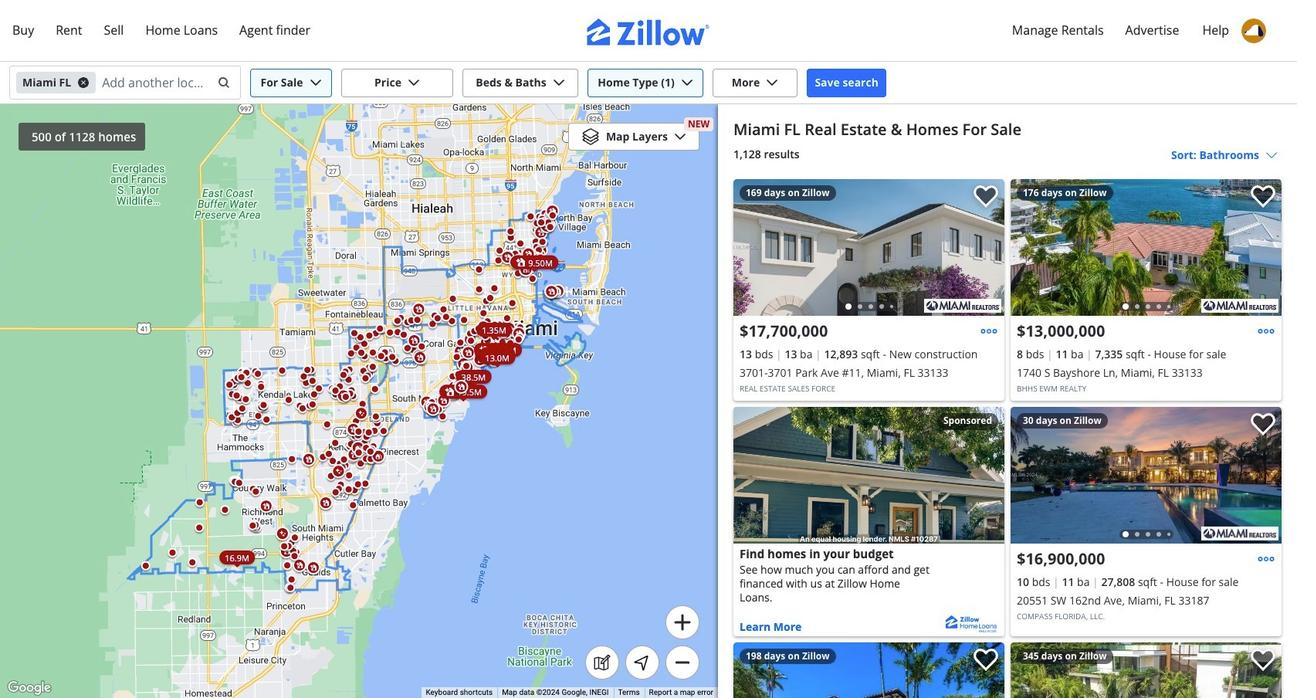 Task type: vqa. For each thing, say whether or not it's contained in the screenshot.
710K on the top of the page
no



Task type: locate. For each thing, give the bounding box(es) containing it.
20551 sw 162nd ave, miami, fl 33187 image
[[1011, 407, 1282, 544], [1202, 527, 1279, 541]]

property images, use arrow keys to navigate, image 1 of 98 group
[[1011, 407, 1282, 548]]

map region
[[0, 104, 718, 698]]

1740 s bayshore ln, miami, fl 33133 image
[[1011, 179, 1282, 316], [1202, 299, 1279, 313]]

main content
[[718, 104, 1298, 698]]

remove tag image
[[77, 76, 90, 89]]

property images, use arrow keys to navigate, image 1 of 18 group
[[1011, 179, 1282, 320]]

zillow logo image
[[587, 19, 711, 46]]

3701-3701 park ave #11, miami, fl 33133 image
[[734, 179, 1005, 316], [925, 299, 1002, 313]]

map-zoom-control-buttons group
[[666, 606, 700, 680]]

clear field image
[[216, 76, 228, 89]]

google image
[[4, 678, 55, 698]]



Task type: describe. For each thing, give the bounding box(es) containing it.
main navigation
[[0, 0, 1298, 62]]

Add another location text field
[[102, 70, 208, 95]]

property images, use arrow keys to navigate, image 1 of 12 group
[[734, 179, 1005, 320]]

filters element
[[0, 62, 1298, 104]]

your profile default icon image
[[1242, 19, 1267, 43]]

location outline image
[[633, 653, 652, 672]]

advertisement element
[[734, 407, 1005, 636]]



